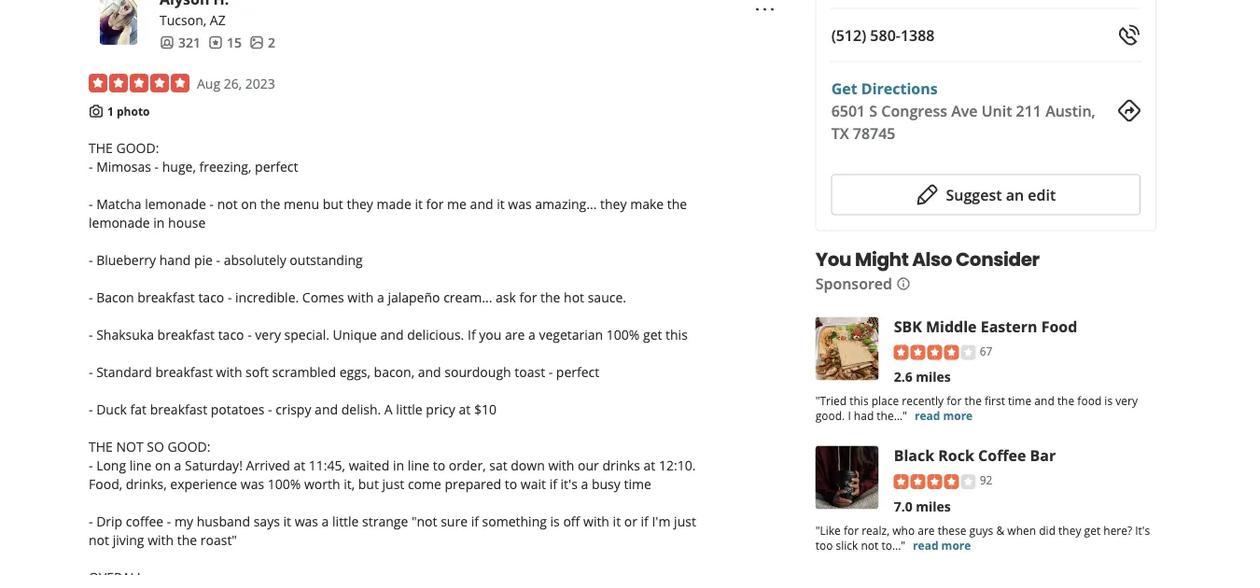 Task type: describe. For each thing, give the bounding box(es) containing it.
in inside - matcha lemonade - not on the menu but they made it for me and it was amazing... they make the lemonade in house
[[153, 214, 165, 232]]

- down freezing,
[[210, 195, 214, 213]]

2 horizontal spatial if
[[641, 513, 649, 530]]

freezing,
[[199, 158, 252, 176]]

with right off
[[583, 513, 610, 530]]

something
[[482, 513, 547, 530]]

more for middle
[[943, 408, 973, 424]]

unique
[[333, 326, 377, 344]]

0 horizontal spatial are
[[505, 326, 525, 344]]

shaksuka
[[96, 326, 154, 344]]

0 horizontal spatial this
[[666, 326, 688, 344]]

and inside - matcha lemonade - not on the menu but they made it for me and it was amazing... they make the lemonade in house
[[470, 195, 493, 213]]

black
[[894, 446, 935, 466]]

s
[[869, 100, 878, 120]]

jalapeño
[[388, 289, 440, 306]]

0 vertical spatial get
[[643, 326, 662, 344]]

photos element
[[249, 33, 275, 52]]

the for the not so good: - long line on a saturday! arrived at 11:45, waited in line to order, sat down with our drinks at 12:10. food, drinks, experience was 100% worth it, but just come prepared to wait if it's a busy time
[[89, 438, 113, 456]]

sbk middle eastern food link
[[894, 316, 1078, 336]]

recently
[[902, 393, 944, 409]]

2.6 miles
[[894, 368, 951, 386]]

16 photos v2 image
[[249, 35, 264, 50]]

you
[[816, 246, 851, 272]]

this inside "tried this place recently for the first time and the food is very good. i had the…"
[[850, 393, 869, 409]]

you
[[479, 326, 502, 344]]

2 horizontal spatial at
[[644, 457, 656, 474]]

hot
[[564, 289, 584, 306]]

duck
[[96, 401, 127, 418]]

i
[[848, 408, 851, 424]]

- left huge, at top left
[[155, 158, 159, 176]]

fat
[[130, 401, 147, 418]]

me
[[447, 195, 467, 213]]

toast
[[515, 363, 545, 381]]

who
[[893, 522, 915, 538]]

read for sbk
[[915, 408, 940, 424]]

6501
[[831, 100, 866, 120]]

read more link for rock
[[913, 537, 971, 553]]

read for black
[[913, 537, 939, 553]]

580-
[[870, 25, 901, 45]]

tucson, az
[[160, 11, 226, 29]]

arrived
[[246, 457, 290, 474]]

special.
[[284, 326, 329, 344]]

perfect inside the good: - mimosas - huge, freezing, perfect
[[255, 158, 298, 176]]

with left the soft
[[216, 363, 242, 381]]

- left 'bacon'
[[89, 289, 93, 306]]

a up experience
[[174, 457, 181, 474]]

0 horizontal spatial at
[[294, 457, 305, 474]]

- inside 'the not so good: - long line on a saturday! arrived at 11:45, waited in line to order, sat down with our drinks at 12:10. food, drinks, experience was 100% worth it, but just come prepared to wait if it's a busy time'
[[89, 457, 93, 474]]

coffee
[[978, 446, 1026, 466]]

it right the says
[[283, 513, 291, 530]]

on inside - matcha lemonade - not on the menu but they made it for me and it was amazing... they make the lemonade in house
[[241, 195, 257, 213]]

12:10.
[[659, 457, 696, 474]]

miles for middle
[[916, 368, 951, 386]]

- left drip on the bottom of page
[[89, 513, 93, 530]]

for inside "like for realz, who are these guys & when did they get here? it's too slick not to…"
[[844, 522, 859, 538]]

- left incredible. at bottom left
[[228, 289, 232, 306]]

drinks
[[603, 457, 640, 474]]

blueberry
[[96, 251, 156, 269]]

1 horizontal spatial to
[[505, 475, 517, 493]]

rock
[[938, 446, 975, 466]]

it's
[[561, 475, 578, 493]]

100% inside 'the not so good: - long line on a saturday! arrived at 11:45, waited in line to order, sat down with our drinks at 12:10. food, drinks, experience was 100% worth it, but just come prepared to wait if it's a busy time'
[[268, 475, 301, 493]]

- left blueberry
[[89, 251, 93, 269]]

get directions link
[[831, 78, 938, 98]]

- shaksuka breakfast taco - very special. unique and delicious. if you are a vegetarian 100% get this
[[89, 326, 688, 344]]

hand
[[159, 251, 191, 269]]

- left matcha
[[89, 195, 93, 213]]

not inside - drip coffee -  my husband says it was a little strange "not sure if something is off with it or if i'm just not jiving with the roast"
[[89, 531, 109, 549]]

experience
[[170, 475, 237, 493]]

- standard breakfast  with soft scrambled eggs, bacon, and sourdough toast - perfect
[[89, 363, 600, 381]]

in inside 'the not so good: - long line on a saturday! arrived at 11:45, waited in line to order, sat down with our drinks at 12:10. food, drinks, experience was 100% worth it, but just come prepared to wait if it's a busy time'
[[393, 457, 404, 474]]

"tried
[[816, 393, 847, 409]]

0 horizontal spatial they
[[347, 195, 373, 213]]

get directions 6501 s congress ave unit 211 austin, tx 78745
[[831, 78, 1096, 143]]

read more for rock
[[913, 537, 971, 553]]

good: inside 'the not so good: - long line on a saturday! arrived at 11:45, waited in line to order, sat down with our drinks at 12:10. food, drinks, experience was 100% worth it, but just come prepared to wait if it's a busy time'
[[168, 438, 211, 456]]

suggest an edit button
[[831, 174, 1141, 215]]

211
[[1016, 100, 1042, 120]]

and right crispy
[[315, 401, 338, 418]]

make
[[630, 195, 664, 213]]

for inside - matcha lemonade - not on the menu but they made it for me and it was amazing... they make the lemonade in house
[[426, 195, 444, 213]]

these
[[938, 522, 967, 538]]

sbk
[[894, 316, 922, 336]]

pie
[[194, 251, 213, 269]]

16 info v2 image
[[896, 277, 911, 291]]

- right the toast
[[549, 363, 553, 381]]

"like
[[816, 522, 841, 538]]

0 vertical spatial very
[[255, 326, 281, 344]]

reviews element
[[208, 33, 242, 52]]

breakfast for bacon
[[138, 289, 195, 306]]

good: inside the good: - mimosas - huge, freezing, perfect
[[116, 139, 159, 157]]

friends element
[[160, 33, 201, 52]]

menu image
[[754, 0, 776, 21]]

eastern
[[981, 316, 1038, 336]]

delish.
[[341, 401, 381, 418]]

- blueberry hand pie - absolutely outstanding
[[89, 251, 363, 269]]

congress
[[882, 100, 948, 120]]

unit
[[982, 100, 1012, 120]]

- drip coffee -  my husband says it was a little strange "not sure if something is off with it or if i'm just not jiving with the roast"
[[89, 513, 696, 549]]

so
[[147, 438, 164, 456]]

- left mimosas
[[89, 158, 93, 176]]

0 vertical spatial 100%
[[607, 326, 640, 344]]

menu
[[284, 195, 319, 213]]

the left hot
[[541, 289, 561, 306]]

for inside "tried this place recently for the first time and the food is very good. i had the…"
[[947, 393, 962, 409]]

it,
[[344, 475, 355, 493]]

waited
[[349, 457, 390, 474]]

"tried this place recently for the first time and the food is very good. i had the…"
[[816, 393, 1138, 424]]

15
[[227, 33, 242, 51]]

suggest
[[946, 184, 1002, 204]]

4 star rating image for middle
[[894, 345, 976, 360]]

the left food
[[1058, 393, 1075, 409]]

sat
[[489, 457, 508, 474]]

not
[[116, 438, 143, 456]]

potatoes
[[211, 401, 265, 418]]

2 line from the left
[[408, 457, 430, 474]]

directions
[[861, 78, 938, 98]]

little for a
[[332, 513, 359, 530]]

pricy
[[426, 401, 455, 418]]

scrambled
[[272, 363, 336, 381]]

0 horizontal spatial if
[[471, 513, 479, 530]]

on inside 'the not so good: - long line on a saturday! arrived at 11:45, waited in line to order, sat down with our drinks at 12:10. food, drinks, experience was 100% worth it, but just come prepared to wait if it's a busy time'
[[155, 457, 171, 474]]

24 phone v2 image
[[1118, 24, 1141, 46]]

aug
[[197, 74, 220, 92]]

- left shaksuka
[[89, 326, 93, 344]]

(512)
[[831, 25, 867, 45]]

16 review v2 image
[[208, 35, 223, 50]]

prepared
[[445, 475, 501, 493]]

the inside - drip coffee -  my husband says it was a little strange "not sure if something is off with it or if i'm just not jiving with the roast"
[[177, 531, 197, 549]]

comes
[[302, 289, 344, 306]]

good.
[[816, 408, 845, 424]]

16 friends v2 image
[[160, 35, 175, 50]]

my
[[175, 513, 193, 530]]

24 pencil v2 image
[[916, 183, 939, 206]]

food
[[1041, 316, 1078, 336]]

with inside 'the not so good: - long line on a saturday! arrived at 11:45, waited in line to order, sat down with our drinks at 12:10. food, drinks, experience was 100% worth it, but just come prepared to wait if it's a busy time'
[[548, 457, 575, 474]]

$10
[[474, 401, 497, 418]]

- left crispy
[[268, 401, 272, 418]]

the left the menu
[[260, 195, 280, 213]]

the left first
[[965, 393, 982, 409]]

you might also consider
[[816, 246, 1040, 272]]

a up the toast
[[528, 326, 536, 344]]

321
[[178, 33, 201, 51]]

standard
[[96, 363, 152, 381]]

black rock coffee bar
[[894, 446, 1056, 466]]



Task type: vqa. For each thing, say whether or not it's contained in the screenshot.
Menu icon for Christopher L.
no



Task type: locate. For each thing, give the bounding box(es) containing it.
1 horizontal spatial this
[[850, 393, 869, 409]]

1 horizontal spatial on
[[241, 195, 257, 213]]

are right you
[[505, 326, 525, 344]]

to…"
[[882, 537, 906, 553]]

for right ask
[[519, 289, 537, 306]]

edit
[[1028, 184, 1056, 204]]

breakfast for shaksuka
[[157, 326, 215, 344]]

1 vertical spatial 100%
[[268, 475, 301, 493]]

are inside "like for realz, who are these guys & when did they get here? it's too slick not to…"
[[918, 522, 935, 538]]

4 star rating image for rock
[[894, 474, 976, 489]]

breakfast down the hand
[[138, 289, 195, 306]]

0 vertical spatial the
[[89, 139, 113, 157]]

read more link up rock
[[915, 408, 973, 424]]

time inside "tried this place recently for the first time and the food is very good. i had the…"
[[1008, 393, 1032, 409]]

breakfast right fat
[[150, 401, 207, 418]]

0 vertical spatial good:
[[116, 139, 159, 157]]

0 horizontal spatial line
[[130, 457, 152, 474]]

1 vertical spatial perfect
[[556, 363, 600, 381]]

breakfast
[[138, 289, 195, 306], [157, 326, 215, 344], [155, 363, 213, 381], [150, 401, 207, 418]]

0 horizontal spatial was
[[241, 475, 264, 493]]

a inside - drip coffee -  my husband says it was a little strange "not sure if something is off with it or if i'm just not jiving with the roast"
[[322, 513, 329, 530]]

sauce.
[[588, 289, 626, 306]]

and left food
[[1035, 393, 1055, 409]]

1 vertical spatial the
[[89, 438, 113, 456]]

92
[[980, 473, 993, 488]]

little inside - drip coffee -  my husband says it was a little strange "not sure if something is off with it or if i'm just not jiving with the roast"
[[332, 513, 359, 530]]

not down freezing,
[[217, 195, 238, 213]]

and for - standard breakfast  with soft scrambled eggs, bacon, and sourdough toast - perfect
[[418, 363, 441, 381]]

0 horizontal spatial not
[[89, 531, 109, 549]]

our
[[578, 457, 599, 474]]

get left here?
[[1084, 522, 1101, 538]]

1 photo link
[[107, 104, 150, 119]]

0 vertical spatial more
[[943, 408, 973, 424]]

sourdough
[[445, 363, 511, 381]]

this
[[666, 326, 688, 344], [850, 393, 869, 409]]

come
[[408, 475, 441, 493]]

get right vegetarian
[[643, 326, 662, 344]]

- up the soft
[[248, 326, 252, 344]]

with up it's
[[548, 457, 575, 474]]

1 vertical spatial more
[[942, 537, 971, 553]]

huge,
[[162, 158, 196, 176]]

read more up rock
[[915, 408, 973, 424]]

0 vertical spatial lemonade
[[145, 195, 206, 213]]

in left house at the top left of page
[[153, 214, 165, 232]]

1 vertical spatial good:
[[168, 438, 211, 456]]

taco for incredible.
[[198, 289, 224, 306]]

read right to…"
[[913, 537, 939, 553]]

11:45,
[[309, 457, 345, 474]]

for left me
[[426, 195, 444, 213]]

for right "like
[[844, 522, 859, 538]]

the up long
[[89, 438, 113, 456]]

the not so good: - long line on a saturday! arrived at 11:45, waited in line to order, sat down with our drinks at 12:10. food, drinks, experience was 100% worth it, but just come prepared to wait if it's a busy time
[[89, 438, 696, 493]]

line up drinks, on the left of the page
[[130, 457, 152, 474]]

more for rock
[[942, 537, 971, 553]]

it right me
[[497, 195, 505, 213]]

1 vertical spatial read more
[[913, 537, 971, 553]]

read more for middle
[[915, 408, 973, 424]]

the…"
[[877, 408, 907, 424]]

5 star rating image
[[89, 74, 190, 93]]

a right it's
[[581, 475, 588, 493]]

if
[[550, 475, 557, 493], [471, 513, 479, 530], [641, 513, 649, 530]]

1 vertical spatial on
[[155, 457, 171, 474]]

78745
[[853, 123, 896, 143]]

says
[[254, 513, 280, 530]]

to left wait on the bottom left
[[505, 475, 517, 493]]

0 vertical spatial but
[[323, 195, 343, 213]]

get inside "like for realz, who are these guys & when did they get here? it's too slick not to…"
[[1084, 522, 1101, 538]]

- left standard
[[89, 363, 93, 381]]

delicious.
[[407, 326, 464, 344]]

4 star rating image
[[894, 345, 976, 360], [894, 474, 976, 489]]

photo
[[117, 104, 150, 119]]

1 vertical spatial very
[[1116, 393, 1138, 409]]

just inside - drip coffee -  my husband says it was a little strange "not sure if something is off with it or if i'm just not jiving with the roast"
[[674, 513, 696, 530]]

0 horizontal spatial get
[[643, 326, 662, 344]]

not right the slick
[[861, 537, 879, 553]]

7.0 miles
[[894, 497, 951, 515]]

the inside 'the not so good: - long line on a saturday! arrived at 11:45, waited in line to order, sat down with our drinks at 12:10. food, drinks, experience was 100% worth it, but just come prepared to wait if it's a busy time'
[[89, 438, 113, 456]]

0 vertical spatial 4 star rating image
[[894, 345, 976, 360]]

breakfast for standard
[[155, 363, 213, 381]]

0 vertical spatial on
[[241, 195, 257, 213]]

24 directions v2 image
[[1118, 99, 1141, 122]]

get
[[643, 326, 662, 344], [1084, 522, 1101, 538]]

the for the good: - mimosas - huge, freezing, perfect
[[89, 139, 113, 157]]

photo of alyson h. image
[[89, 0, 148, 50]]

2 vertical spatial was
[[295, 513, 318, 530]]

miles for rock
[[916, 497, 951, 515]]

on
[[241, 195, 257, 213], [155, 457, 171, 474]]

4 star rating image up 7.0 miles
[[894, 474, 976, 489]]

very inside "tried this place recently for the first time and the food is very good. i had the…"
[[1116, 393, 1138, 409]]

is left off
[[550, 513, 560, 530]]

read more link for middle
[[915, 408, 973, 424]]

0 vertical spatial just
[[382, 475, 404, 493]]

- left my
[[167, 513, 171, 530]]

order,
[[449, 457, 486, 474]]

1 horizontal spatial if
[[550, 475, 557, 493]]

1 horizontal spatial little
[[396, 401, 423, 418]]

jiving
[[113, 531, 144, 549]]

at left 12:10.
[[644, 457, 656, 474]]

0 horizontal spatial perfect
[[255, 158, 298, 176]]

if left it's
[[550, 475, 557, 493]]

is right food
[[1105, 393, 1113, 409]]

1 horizontal spatial was
[[295, 513, 318, 530]]

just
[[382, 475, 404, 493], [674, 513, 696, 530]]

1 line from the left
[[130, 457, 152, 474]]

1 horizontal spatial just
[[674, 513, 696, 530]]

perfect
[[255, 158, 298, 176], [556, 363, 600, 381]]

very down incredible. at bottom left
[[255, 326, 281, 344]]

or
[[624, 513, 638, 530]]

was left amazing...
[[508, 195, 532, 213]]

at left 11:45,
[[294, 457, 305, 474]]

breakfast right shaksuka
[[157, 326, 215, 344]]

read more down 7.0 miles
[[913, 537, 971, 553]]

not inside - matcha lemonade - not on the menu but they made it for me and it was amazing... they make the lemonade in house
[[217, 195, 238, 213]]

0 horizontal spatial 100%
[[268, 475, 301, 493]]

in right the waited at the bottom of the page
[[393, 457, 404, 474]]

ave
[[951, 100, 978, 120]]

0 horizontal spatial time
[[624, 475, 651, 493]]

7.0
[[894, 497, 913, 515]]

little down it,
[[332, 513, 359, 530]]

are
[[505, 326, 525, 344], [918, 522, 935, 538]]

line up come
[[408, 457, 430, 474]]

cream...
[[444, 289, 492, 306]]

1 horizontal spatial they
[[600, 195, 627, 213]]

1 horizontal spatial not
[[217, 195, 238, 213]]

1 horizontal spatial line
[[408, 457, 430, 474]]

1 horizontal spatial in
[[393, 457, 404, 474]]

strange
[[362, 513, 408, 530]]

lemonade down matcha
[[89, 214, 150, 232]]

a left jalapeño
[[377, 289, 384, 306]]

tx
[[831, 123, 849, 143]]

time inside 'the not so good: - long line on a saturday! arrived at 11:45, waited in line to order, sat down with our drinks at 12:10. food, drinks, experience was 100% worth it, but just come prepared to wait if it's a busy time'
[[624, 475, 651, 493]]

they inside "like for realz, who are these guys & when did they get here? it's too slick not to…"
[[1059, 522, 1082, 538]]

is inside "tried this place recently for the first time and the food is very good. i had the…"
[[1105, 393, 1113, 409]]

miles up recently
[[916, 368, 951, 386]]

outstanding
[[290, 251, 363, 269]]

0 vertical spatial this
[[666, 326, 688, 344]]

not inside "like for realz, who are these guys & when did they get here? it's too slick not to…"
[[861, 537, 879, 553]]

bar
[[1030, 446, 1056, 466]]

and for - shaksuka breakfast taco - very special. unique and delicious. if you are a vegetarian 100% get this
[[380, 326, 404, 344]]

the up mimosas
[[89, 139, 113, 157]]

at
[[459, 401, 471, 418], [294, 457, 305, 474], [644, 457, 656, 474]]

0 vertical spatial to
[[433, 457, 446, 474]]

1388
[[901, 25, 935, 45]]

incredible.
[[235, 289, 299, 306]]

house
[[168, 214, 206, 232]]

with down coffee
[[148, 531, 174, 549]]

2 horizontal spatial not
[[861, 537, 879, 553]]

it left or
[[613, 513, 621, 530]]

0 horizontal spatial just
[[382, 475, 404, 493]]

very right food
[[1116, 393, 1138, 409]]

and right bacon,
[[418, 363, 441, 381]]

1 photo
[[107, 104, 150, 119]]

1 miles from the top
[[916, 368, 951, 386]]

100% down arrived
[[268, 475, 301, 493]]

1 horizontal spatial get
[[1084, 522, 1101, 538]]

1 vertical spatial was
[[241, 475, 264, 493]]

1 vertical spatial just
[[674, 513, 696, 530]]

perfect up the menu
[[255, 158, 298, 176]]

husband
[[197, 513, 250, 530]]

1 the from the top
[[89, 139, 113, 157]]

good: up mimosas
[[116, 139, 159, 157]]

roast"
[[201, 531, 237, 549]]

0 horizontal spatial little
[[332, 513, 359, 530]]

26,
[[224, 74, 242, 92]]

black rock coffee bar image
[[816, 446, 879, 509]]

but inside - matcha lemonade - not on the menu but they made it for me and it was amazing... they make the lemonade in house
[[323, 195, 343, 213]]

0 vertical spatial is
[[1105, 393, 1113, 409]]

0 horizontal spatial on
[[155, 457, 171, 474]]

was
[[508, 195, 532, 213], [241, 475, 264, 493], [295, 513, 318, 530]]

it
[[415, 195, 423, 213], [497, 195, 505, 213], [283, 513, 291, 530], [613, 513, 621, 530]]

1 vertical spatial but
[[358, 475, 379, 493]]

the right make
[[667, 195, 687, 213]]

down
[[511, 457, 545, 474]]

first
[[985, 393, 1005, 409]]

0 vertical spatial read more
[[915, 408, 973, 424]]

and for "tried this place recently for the first time and the food is very good. i had the…"
[[1035, 393, 1055, 409]]

if inside 'the not so good: - long line on a saturday! arrived at 11:45, waited in line to order, sat down with our drinks at 12:10. food, drinks, experience was 100% worth it, but just come prepared to wait if it's a busy time'
[[550, 475, 557, 493]]

0 vertical spatial in
[[153, 214, 165, 232]]

taco
[[198, 289, 224, 306], [218, 326, 244, 344]]

0 vertical spatial perfect
[[255, 158, 298, 176]]

1 vertical spatial miles
[[916, 497, 951, 515]]

it right the made
[[415, 195, 423, 213]]

4 star rating image up 2.6 miles
[[894, 345, 976, 360]]

- right pie
[[216, 251, 220, 269]]

was inside 'the not so good: - long line on a saturday! arrived at 11:45, waited in line to order, sat down with our drinks at 12:10. food, drinks, experience was 100% worth it, but just come prepared to wait if it's a busy time'
[[241, 475, 264, 493]]

drinks,
[[126, 475, 167, 493]]

1 vertical spatial are
[[918, 522, 935, 538]]

1 horizontal spatial but
[[358, 475, 379, 493]]

1 vertical spatial read more link
[[913, 537, 971, 553]]

1 horizontal spatial time
[[1008, 393, 1032, 409]]

1 vertical spatial this
[[850, 393, 869, 409]]

&
[[997, 522, 1005, 538]]

0 vertical spatial taco
[[198, 289, 224, 306]]

67
[[980, 343, 993, 359]]

food,
[[89, 475, 122, 493]]

off
[[563, 513, 580, 530]]

was inside - matcha lemonade - not on the menu but they made it for me and it was amazing... they make the lemonade in house
[[508, 195, 532, 213]]

0 horizontal spatial in
[[153, 214, 165, 232]]

100% down sauce.
[[607, 326, 640, 344]]

miles right 7.0
[[916, 497, 951, 515]]

1 horizontal spatial at
[[459, 401, 471, 418]]

they right did
[[1059, 522, 1082, 538]]

busy
[[592, 475, 621, 493]]

had
[[854, 408, 874, 424]]

1 vertical spatial 4 star rating image
[[894, 474, 976, 489]]

0 vertical spatial are
[[505, 326, 525, 344]]

the down my
[[177, 531, 197, 549]]

taco for very
[[218, 326, 244, 344]]

- left the "duck"
[[89, 401, 93, 418]]

16 camera v2 image
[[89, 104, 104, 119]]

1 horizontal spatial good:
[[168, 438, 211, 456]]

1 horizontal spatial very
[[1116, 393, 1138, 409]]

not down drip on the bottom of page
[[89, 531, 109, 549]]

sure
[[441, 513, 468, 530]]

time right first
[[1008, 393, 1032, 409]]

1 vertical spatial in
[[393, 457, 404, 474]]

on down so
[[155, 457, 171, 474]]

2 the from the top
[[89, 438, 113, 456]]

read more link down 7.0 miles
[[913, 537, 971, 553]]

0 vertical spatial read
[[915, 408, 940, 424]]

the
[[260, 195, 280, 213], [667, 195, 687, 213], [541, 289, 561, 306], [965, 393, 982, 409], [1058, 393, 1075, 409], [177, 531, 197, 549]]

1 vertical spatial little
[[332, 513, 359, 530]]

1 horizontal spatial perfect
[[556, 363, 600, 381]]

1 vertical spatial to
[[505, 475, 517, 493]]

1 horizontal spatial is
[[1105, 393, 1113, 409]]

with
[[348, 289, 374, 306], [216, 363, 242, 381], [548, 457, 575, 474], [583, 513, 610, 530], [148, 531, 174, 549]]

perfect down vegetarian
[[556, 363, 600, 381]]

they left the made
[[347, 195, 373, 213]]

with right comes
[[348, 289, 374, 306]]

0 vertical spatial was
[[508, 195, 532, 213]]

(512) 580-1388
[[831, 25, 935, 45]]

and inside "tried this place recently for the first time and the food is very good. i had the…"
[[1035, 393, 1055, 409]]

2 horizontal spatial was
[[508, 195, 532, 213]]

100%
[[607, 326, 640, 344], [268, 475, 301, 493]]

ask
[[496, 289, 516, 306]]

was inside - drip coffee -  my husband says it was a little strange "not sure if something is off with it or if i'm just not jiving with the roast"
[[295, 513, 318, 530]]

1 vertical spatial is
[[550, 513, 560, 530]]

is inside - drip coffee -  my husband says it was a little strange "not sure if something is off with it or if i'm just not jiving with the roast"
[[550, 513, 560, 530]]

read right the…"
[[915, 408, 940, 424]]

a
[[384, 401, 393, 418]]

little for a
[[396, 401, 423, 418]]

on down freezing,
[[241, 195, 257, 213]]

made
[[377, 195, 411, 213]]

0 horizontal spatial but
[[323, 195, 343, 213]]

a
[[377, 289, 384, 306], [528, 326, 536, 344], [174, 457, 181, 474], [581, 475, 588, 493], [322, 513, 329, 530]]

i'm
[[652, 513, 671, 530]]

1 vertical spatial lemonade
[[89, 214, 150, 232]]

0 vertical spatial miles
[[916, 368, 951, 386]]

0 vertical spatial time
[[1008, 393, 1032, 409]]

1 horizontal spatial are
[[918, 522, 935, 538]]

2.6
[[894, 368, 913, 386]]

more up rock
[[943, 408, 973, 424]]

1 horizontal spatial 100%
[[607, 326, 640, 344]]

very
[[255, 326, 281, 344], [1116, 393, 1138, 409]]

are right who
[[918, 522, 935, 538]]

2 4 star rating image from the top
[[894, 474, 976, 489]]

the inside the good: - mimosas - huge, freezing, perfect
[[89, 139, 113, 157]]

they left make
[[600, 195, 627, 213]]

0 horizontal spatial to
[[433, 457, 446, 474]]

if right sure
[[471, 513, 479, 530]]

1 vertical spatial taco
[[218, 326, 244, 344]]

taco down pie
[[198, 289, 224, 306]]

0 vertical spatial little
[[396, 401, 423, 418]]

breakfast right standard
[[155, 363, 213, 381]]

guys
[[970, 522, 994, 538]]

but
[[323, 195, 343, 213], [358, 475, 379, 493]]

for right recently
[[947, 393, 962, 409]]

if right or
[[641, 513, 649, 530]]

1 4 star rating image from the top
[[894, 345, 976, 360]]

0 horizontal spatial is
[[550, 513, 560, 530]]

but right the menu
[[323, 195, 343, 213]]

sbk middle eastern food image
[[816, 317, 879, 380]]

little right a
[[396, 401, 423, 418]]

1 vertical spatial get
[[1084, 522, 1101, 538]]

1 vertical spatial time
[[624, 475, 651, 493]]

2 horizontal spatial they
[[1059, 522, 1082, 538]]

1 vertical spatial read
[[913, 537, 939, 553]]

but inside 'the not so good: - long line on a saturday! arrived at 11:45, waited in line to order, sat down with our drinks at 12:10. food, drinks, experience was 100% worth it, but just come prepared to wait if it's a busy time'
[[358, 475, 379, 493]]

0 horizontal spatial good:
[[116, 139, 159, 157]]

2 miles from the top
[[916, 497, 951, 515]]

just inside 'the not so good: - long line on a saturday! arrived at 11:45, waited in line to order, sat down with our drinks at 12:10. food, drinks, experience was 100% worth it, but just come prepared to wait if it's a busy time'
[[382, 475, 404, 493]]

0 horizontal spatial very
[[255, 326, 281, 344]]

good: up saturday!
[[168, 438, 211, 456]]

- left long
[[89, 457, 93, 474]]

lemonade up house at the top left of page
[[145, 195, 206, 213]]

to up come
[[433, 457, 446, 474]]

and right me
[[470, 195, 493, 213]]

0 vertical spatial read more link
[[915, 408, 973, 424]]

at left the $10 at left
[[459, 401, 471, 418]]



